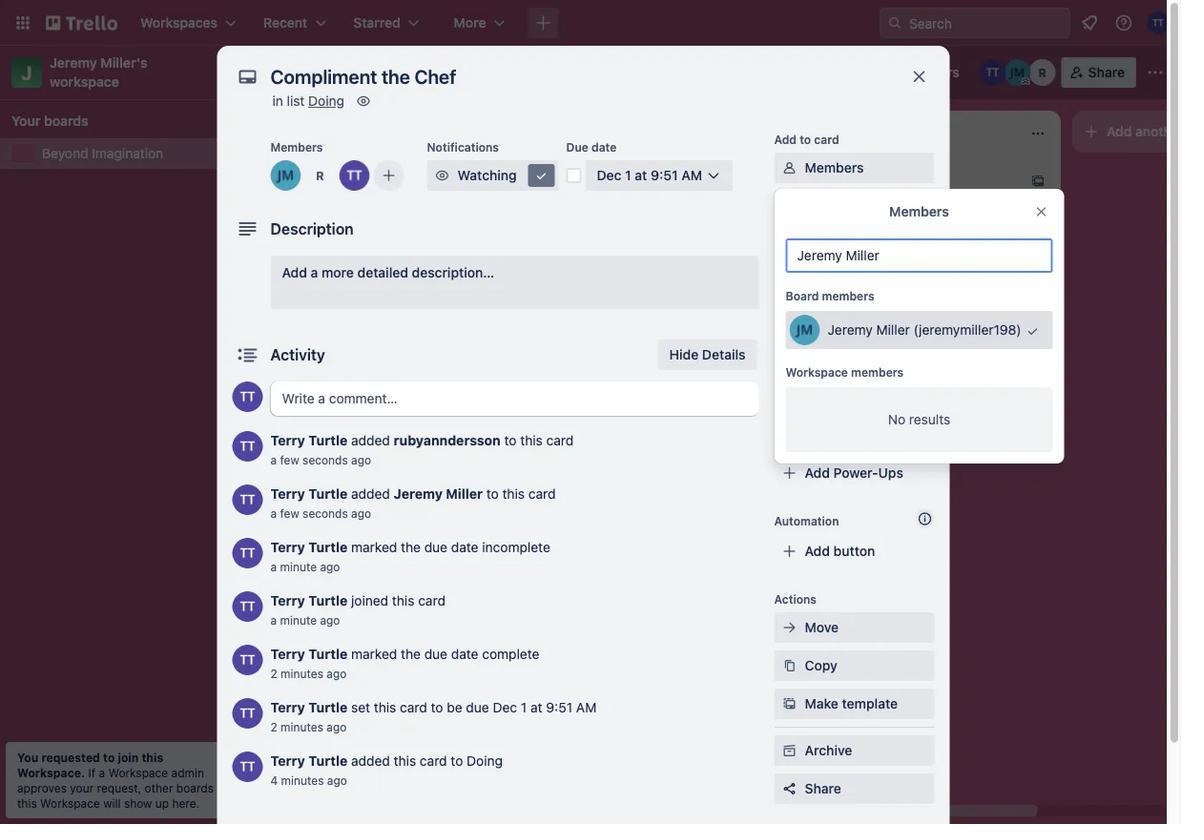 Task type: describe. For each thing, give the bounding box(es) containing it.
beyond imagination link
[[42, 144, 237, 163]]

0 horizontal spatial members
[[271, 140, 323, 154]]

1 horizontal spatial share
[[1089, 64, 1125, 80]]

automation
[[775, 514, 839, 528]]

0 vertical spatial jeremy miller (jeremymiller198) image
[[271, 160, 301, 191]]

the for marked the due date incomplete
[[401, 540, 421, 555]]

thinking
[[550, 177, 603, 193]]

star or unstar board image
[[457, 65, 472, 80]]

members for board members
[[822, 289, 875, 303]]

ago inside terry turtle marked the due date incomplete a minute ago
[[320, 560, 340, 574]]

create board or workspace image
[[534, 13, 553, 32]]

Board name text field
[[263, 57, 445, 88]]

card inside the terry turtle added jeremy miller to this card a few seconds ago
[[529, 486, 556, 502]]

board members
[[786, 289, 875, 303]]

doing link
[[308, 93, 345, 109]]

1 vertical spatial share
[[805, 781, 842, 797]]

card up members link
[[814, 133, 840, 146]]

0 vertical spatial date
[[592, 140, 617, 154]]

0 horizontal spatial add a card button
[[267, 487, 481, 518]]

your boards
[[11, 113, 88, 129]]

Dec 1 checkbox
[[550, 241, 608, 263]]

1 vertical spatial jeremy miller (jeremymiller198) image
[[725, 241, 748, 263]]

minutes for added this card to doing
[[281, 774, 324, 787]]

button
[[834, 544, 876, 559]]

terry turtle joined this card a minute ago
[[271, 593, 446, 627]]

dec for dec 1 at 9:51 am
[[597, 168, 622, 183]]

turtle for be
[[309, 700, 348, 716]]

thoughts
[[569, 165, 621, 178]]

minute inside 'terry turtle joined this card a minute ago'
[[280, 614, 317, 627]]

a inside terry turtle added rubyanndersson to this card a few seconds ago
[[271, 453, 277, 467]]

results
[[909, 412, 951, 428]]

description
[[271, 220, 354, 238]]

ago inside terry turtle marked the due date complete 2 minutes ago
[[327, 667, 347, 681]]

custom fields button
[[775, 387, 935, 407]]

labels link
[[775, 191, 935, 221]]

in inside if a workspace admin approves your request, other boards in this workspace will show up here.
[[217, 782, 227, 795]]

power-ups
[[775, 438, 837, 451]]

beyond imagination inside board name text box
[[273, 62, 436, 83]]

terry turtle marked the due date incomplete a minute ago
[[271, 540, 551, 574]]

list
[[287, 93, 305, 109]]

0 vertical spatial doing
[[308, 93, 345, 109]]

add a more detailed description… link
[[271, 256, 759, 309]]

miller's
[[101, 55, 148, 71]]

terry turtle added this card to doing 4 minutes ago
[[271, 754, 503, 787]]

terry turtle added rubyanndersson to this card a few seconds ago
[[271, 433, 574, 467]]

copy
[[805, 658, 838, 674]]

instagram
[[323, 384, 385, 399]]

attachment
[[805, 313, 879, 328]]

if a workspace admin approves your request, other boards in this workspace will show up here.
[[17, 766, 227, 810]]

to inside "terry turtle added this card to doing 4 minutes ago"
[[451, 754, 463, 769]]

0 vertical spatial add a card button
[[809, 166, 1023, 197]]

board
[[786, 289, 819, 303]]

the for marked the due date complete
[[401, 647, 421, 662]]

show menu image
[[1146, 63, 1165, 82]]

boards inside if a workspace admin approves your request, other boards in this workspace will show up here.
[[176, 782, 214, 795]]

actions
[[775, 593, 817, 606]]

due
[[566, 140, 589, 154]]

your boards with 1 items element
[[11, 110, 227, 133]]

0 horizontal spatial power-
[[775, 438, 814, 451]]

custom
[[805, 389, 854, 405]]

minutes inside terry turtle set this card to be due dec 1 at 9:51 am 2 minutes ago
[[281, 721, 323, 734]]

add down "kickoff"
[[298, 494, 323, 510]]

other
[[145, 782, 173, 795]]

card inside 'terry turtle joined this card a minute ago'
[[418, 593, 446, 609]]

add inside add power-ups link
[[805, 465, 830, 481]]

workspace.
[[17, 766, 85, 780]]

1 vertical spatial share button
[[775, 774, 935, 805]]

be
[[447, 700, 463, 716]]

terry turtle added jeremy miller to this card a few seconds ago
[[271, 486, 556, 520]]

dec inside terry turtle set this card to be due dec 1 at 9:51 am 2 minutes ago
[[493, 700, 517, 716]]

create instagram link
[[279, 382, 500, 401]]

Search field
[[903, 9, 1070, 37]]

dates button
[[775, 267, 935, 298]]

(jeremymiller198)
[[914, 322, 1022, 338]]

at inside terry turtle set this card to be due dec 1 at 9:51 am 2 minutes ago
[[531, 700, 543, 716]]

4
[[271, 774, 278, 787]]

checklist link
[[775, 229, 935, 260]]

rubyanndersson
[[394, 433, 501, 449]]

jeremy for jeremy miller (jeremymiller198)
[[828, 322, 873, 338]]

due for complete
[[424, 647, 448, 662]]

you requested to join this workspace.
[[17, 751, 163, 780]]

minutes for marked the due date complete
[[281, 667, 323, 681]]

due inside terry turtle set this card to be due dec 1 at 9:51 am 2 minutes ago
[[466, 700, 489, 716]]

filters button
[[892, 57, 966, 88]]

this inside if a workspace admin approves your request, other boards in this workspace will show up here.
[[17, 797, 37, 810]]

am inside terry turtle set this card to be due dec 1 at 9:51 am 2 minutes ago
[[576, 700, 597, 716]]

terry turtle marked the due date complete 2 minutes ago
[[271, 647, 540, 681]]

marked for marked the due date incomplete
[[351, 540, 397, 555]]

j
[[21, 61, 32, 84]]

automation image
[[858, 57, 885, 84]]

hide details
[[670, 347, 746, 363]]

requested
[[41, 751, 100, 764]]

detailed
[[358, 265, 408, 281]]

ago inside terry turtle added rubyanndersson to this card a few seconds ago
[[351, 453, 371, 467]]

your
[[70, 782, 94, 795]]

add inside "add button" button
[[805, 544, 830, 559]]

ago inside terry turtle set this card to be due dec 1 at 9:51 am 2 minutes ago
[[327, 721, 347, 734]]

thinking link
[[550, 176, 771, 195]]

1 vertical spatial beyond
[[42, 146, 88, 161]]

terry for this
[[271, 486, 305, 502]]

2 inside terry turtle marked the due date complete 2 minutes ago
[[271, 667, 277, 681]]

create from template… image
[[1031, 174, 1046, 189]]

archive link
[[775, 736, 935, 766]]

labels
[[805, 198, 846, 214]]

1 horizontal spatial workspace
[[108, 766, 168, 780]]

jeremy miller (jeremymiller198)
[[828, 322, 1022, 338]]

notifications
[[427, 140, 499, 154]]

a inside the terry turtle added jeremy miller to this card a few seconds ago
[[271, 507, 277, 520]]

archive
[[805, 743, 853, 759]]

primary element
[[0, 0, 1182, 46]]

0 vertical spatial add a card
[[840, 173, 908, 189]]

add button button
[[775, 536, 935, 567]]

approves
[[17, 782, 67, 795]]

kickoff meeting link
[[279, 451, 500, 470]]

card up the labels link
[[880, 173, 908, 189]]

here.
[[172, 797, 200, 810]]

to inside terry turtle added rubyanndersson to this card a few seconds ago
[[505, 433, 517, 449]]

hide details link
[[658, 340, 757, 370]]

0 horizontal spatial boards
[[44, 113, 88, 129]]

1 vertical spatial power-
[[834, 465, 879, 481]]

add up the labels link
[[840, 173, 865, 189]]

this inside 'terry turtle joined this card a minute ago'
[[392, 593, 415, 609]]

0 horizontal spatial ups
[[814, 438, 837, 451]]

request,
[[97, 782, 141, 795]]

activity
[[271, 346, 325, 364]]

watching button
[[427, 160, 559, 191]]

sm image for members link
[[780, 158, 799, 178]]

add another
[[1107, 124, 1182, 139]]

rubyanndersson (rubyanndersson) element
[[305, 160, 335, 191]]

Search members text field
[[786, 239, 1053, 273]]

sm image for make template
[[780, 695, 799, 714]]

make
[[805, 696, 839, 712]]

0 horizontal spatial beyond imagination
[[42, 146, 163, 161]]

hide
[[670, 347, 699, 363]]

ago inside 'terry turtle joined this card a minute ago'
[[320, 614, 340, 627]]

0 horizontal spatial create from template… image
[[489, 495, 504, 510]]

added for jeremy miller
[[351, 486, 390, 502]]

0 vertical spatial workspace
[[786, 366, 848, 379]]

1 horizontal spatial miller
[[877, 322, 910, 338]]

meeting
[[325, 452, 375, 468]]

add power-ups
[[805, 465, 904, 481]]

0 horizontal spatial r button
[[305, 160, 335, 191]]

1 inside option
[[597, 245, 602, 259]]

2 vertical spatial r button
[[752, 241, 775, 263]]

1 vertical spatial add a card
[[298, 494, 366, 510]]

back to home image
[[46, 8, 117, 38]]

Write a comment text field
[[271, 382, 759, 416]]

color: bold red, title: "thoughts" element
[[550, 164, 621, 178]]

seconds inside terry turtle added rubyanndersson to this card a few seconds ago
[[303, 453, 348, 467]]

rubyanndersson (rubyanndersson) image
[[1030, 59, 1056, 86]]

checklist
[[805, 236, 864, 252]]

imagination inside board name text box
[[339, 62, 436, 83]]

move
[[805, 620, 839, 636]]

this inside "terry turtle added this card to doing 4 minutes ago"
[[394, 754, 416, 769]]

Mark due date as complete checkbox
[[566, 168, 582, 183]]

members for workspace members
[[851, 366, 904, 379]]

if
[[88, 766, 95, 780]]

0 horizontal spatial workspace
[[40, 797, 100, 810]]

cover link
[[775, 344, 935, 374]]

your
[[11, 113, 41, 129]]

terry for card
[[271, 433, 305, 449]]

attachment button
[[775, 305, 935, 336]]

add another button
[[1073, 111, 1182, 153]]

card down the meeting on the left bottom
[[337, 494, 366, 510]]

1 horizontal spatial jeremy miller (jeremymiller198) image
[[1005, 59, 1031, 86]]



Task type: locate. For each thing, give the bounding box(es) containing it.
members
[[822, 289, 875, 303], [851, 366, 904, 379]]

turtle left 'joined'
[[309, 593, 348, 609]]

complete
[[482, 647, 540, 662]]

0 vertical spatial ups
[[814, 438, 837, 451]]

0 vertical spatial share button
[[1062, 57, 1137, 88]]

terry
[[271, 433, 305, 449], [271, 486, 305, 502], [271, 540, 305, 555], [271, 593, 305, 609], [271, 647, 305, 662], [271, 700, 305, 716], [271, 754, 305, 769]]

sm image for the labels link
[[780, 197, 799, 216]]

None text field
[[261, 59, 891, 94]]

7 terry from the top
[[271, 754, 305, 769]]

0 vertical spatial members
[[271, 140, 323, 154]]

this right 'joined'
[[392, 593, 415, 609]]

add a card button up search members 'text field'
[[809, 166, 1023, 197]]

you
[[17, 751, 38, 764]]

to
[[800, 133, 811, 146], [505, 433, 517, 449], [487, 486, 499, 502], [431, 700, 443, 716], [103, 751, 115, 764], [451, 754, 463, 769]]

ups down no
[[879, 465, 904, 481]]

ago right 4
[[327, 774, 347, 787]]

1 vertical spatial r button
[[305, 160, 335, 191]]

2 a minute ago link from the top
[[271, 614, 340, 627]]

turtle for this
[[309, 486, 348, 502]]

create from template… image
[[760, 288, 775, 304], [489, 495, 504, 510]]

0 vertical spatial power-
[[775, 438, 814, 451]]

0 horizontal spatial share
[[805, 781, 842, 797]]

workspace
[[50, 74, 119, 90]]

sm image for checklist
[[780, 235, 799, 254]]

2 vertical spatial jeremy
[[394, 486, 443, 502]]

card
[[814, 133, 840, 146], [880, 173, 908, 189], [547, 433, 574, 449], [529, 486, 556, 502], [337, 494, 366, 510], [418, 593, 446, 609], [400, 700, 427, 716], [420, 754, 447, 769]]

1 inside button
[[625, 168, 632, 183]]

add inside add another button
[[1107, 124, 1132, 139]]

1 inside terry turtle set this card to be due dec 1 at 9:51 am 2 minutes ago
[[521, 700, 527, 716]]

1 vertical spatial added
[[351, 486, 390, 502]]

2 turtle from the top
[[309, 486, 348, 502]]

card down write a comment text field
[[547, 433, 574, 449]]

1 down instagram
[[366, 410, 371, 423]]

0 vertical spatial at
[[635, 168, 647, 183]]

to up the incomplete
[[487, 486, 499, 502]]

date
[[592, 140, 617, 154], [451, 540, 479, 555], [451, 647, 479, 662]]

2 minutes ago link for marked the due date complete
[[271, 667, 347, 681]]

0 vertical spatial 9:51
[[651, 168, 678, 183]]

1 horizontal spatial in
[[272, 93, 283, 109]]

another
[[1136, 124, 1182, 139]]

0 vertical spatial imagination
[[339, 62, 436, 83]]

seconds inside the terry turtle added jeremy miller to this card a few seconds ago
[[303, 507, 348, 520]]

a inside if a workspace admin approves your request, other boards in this workspace will show up here.
[[99, 766, 105, 780]]

workspace members
[[786, 366, 904, 379]]

0 notifications image
[[1078, 11, 1101, 34]]

turtle for card
[[309, 433, 348, 449]]

terry turtle (terryturtle) image
[[980, 59, 1007, 86], [339, 160, 370, 191], [699, 241, 722, 263], [232, 431, 263, 462], [232, 485, 263, 515], [232, 538, 263, 569], [232, 645, 263, 676], [232, 699, 263, 729]]

date inside terry turtle marked the due date incomplete a minute ago
[[451, 540, 479, 555]]

a few seconds ago link for rubyanndersson
[[271, 453, 371, 467]]

up
[[155, 797, 169, 810]]

1 turtle from the top
[[309, 433, 348, 449]]

members inside members link
[[805, 160, 864, 176]]

0 horizontal spatial beyond
[[42, 146, 88, 161]]

date left the complete
[[451, 647, 479, 662]]

2 minute from the top
[[280, 614, 317, 627]]

1 horizontal spatial jeremy
[[394, 486, 443, 502]]

0 vertical spatial jeremy
[[50, 55, 97, 71]]

turtle up 4 minutes ago link
[[309, 754, 348, 769]]

0 vertical spatial 2
[[271, 667, 277, 681]]

terry for minute
[[271, 593, 305, 609]]

a
[[869, 173, 876, 189], [311, 265, 318, 281], [271, 453, 277, 467], [327, 494, 334, 510], [271, 507, 277, 520], [271, 560, 277, 574], [271, 614, 277, 627], [99, 766, 105, 780]]

seconds down kickoff meeting
[[303, 507, 348, 520]]

miller
[[877, 322, 910, 338], [446, 486, 483, 502]]

jeremy miller (jeremymiller198) image left rubyanndersson (rubyanndersson) element
[[271, 160, 301, 191]]

admin
[[171, 766, 204, 780]]

0 horizontal spatial imagination
[[92, 146, 163, 161]]

1 2 from the top
[[271, 667, 277, 681]]

to down write a comment text field
[[505, 433, 517, 449]]

2 the from the top
[[401, 647, 421, 662]]

ago up 4 minutes ago link
[[327, 721, 347, 734]]

7 turtle from the top
[[309, 754, 348, 769]]

make template link
[[775, 689, 935, 720]]

the down the terry turtle added jeremy miller to this card a few seconds ago
[[401, 540, 421, 555]]

r for rubyanndersson (rubyanndersson) image
[[760, 246, 767, 257]]

1 marked from the top
[[351, 540, 397, 555]]

0 horizontal spatial 9:51
[[546, 700, 573, 716]]

description…
[[412, 265, 495, 281]]

members up attachment
[[822, 289, 875, 303]]

terry for be
[[271, 700, 305, 716]]

1 horizontal spatial jeremy miller (jeremymiller198) image
[[725, 241, 748, 263]]

sm image for watching
[[433, 166, 452, 185]]

few inside the terry turtle added jeremy miller to this card a few seconds ago
[[280, 507, 299, 520]]

added inside the terry turtle added jeremy miller to this card a few seconds ago
[[351, 486, 390, 502]]

imagination down your boards with 1 items element
[[92, 146, 163, 161]]

share button
[[1062, 57, 1137, 88], [775, 774, 935, 805]]

1 vertical spatial members
[[805, 160, 864, 176]]

2 vertical spatial due
[[466, 700, 489, 716]]

create
[[279, 384, 320, 399]]

card up the incomplete
[[529, 486, 556, 502]]

this member was added to card image
[[1013, 311, 1053, 351]]

few
[[280, 453, 299, 467], [280, 507, 299, 520]]

add a card down kickoff meeting
[[298, 494, 366, 510]]

r for rubyanndersson (rubyanndersson) icon
[[1039, 66, 1047, 79]]

ups up add power-ups
[[814, 438, 837, 451]]

0 horizontal spatial jeremy miller (jeremymiller198) image
[[790, 315, 820, 346]]

0 vertical spatial added
[[351, 433, 390, 449]]

jeremy miller (jeremymiller198) image down search field
[[1005, 59, 1031, 86]]

1 vertical spatial due
[[424, 647, 448, 662]]

dec 1
[[573, 245, 602, 259]]

2 few from the top
[[280, 507, 299, 520]]

1 vertical spatial workspace
[[108, 766, 168, 780]]

incomplete
[[482, 540, 551, 555]]

share button down the 0 notifications image
[[1062, 57, 1137, 88]]

minutes right 4
[[281, 774, 324, 787]]

1 horizontal spatial power-
[[834, 465, 879, 481]]

sm image
[[433, 166, 452, 185], [780, 235, 799, 254], [780, 695, 799, 714], [780, 742, 799, 761]]

sm image left mark due date as complete checkbox
[[532, 166, 551, 185]]

1 the from the top
[[401, 540, 421, 555]]

add members to card image
[[381, 166, 397, 185]]

jeremy inside the terry turtle added jeremy miller to this card a few seconds ago
[[394, 486, 443, 502]]

2 2 from the top
[[271, 721, 277, 734]]

1 horizontal spatial beyond imagination
[[273, 62, 436, 83]]

no results
[[888, 412, 951, 428]]

1 vertical spatial am
[[576, 700, 597, 716]]

1 added from the top
[[351, 433, 390, 449]]

to inside terry turtle set this card to be due dec 1 at 9:51 am 2 minutes ago
[[431, 700, 443, 716]]

the up terry turtle set this card to be due dec 1 at 9:51 am 2 minutes ago
[[401, 647, 421, 662]]

turtle for incomplete
[[309, 540, 348, 555]]

turtle inside terry turtle marked the due date complete 2 minutes ago
[[309, 647, 348, 662]]

this inside terry turtle set this card to be due dec 1 at 9:51 am 2 minutes ago
[[374, 700, 396, 716]]

add to card
[[775, 133, 840, 146]]

doing
[[308, 93, 345, 109], [467, 754, 503, 769]]

turtle for doing
[[309, 754, 348, 769]]

jeremy down kickoff meeting link
[[394, 486, 443, 502]]

due
[[424, 540, 448, 555], [424, 647, 448, 662], [466, 700, 489, 716]]

9:51 inside button
[[651, 168, 678, 183]]

turtle down 'terry turtle joined this card a minute ago'
[[309, 647, 348, 662]]

1 horizontal spatial add a card
[[840, 173, 908, 189]]

0 horizontal spatial doing
[[308, 93, 345, 109]]

4 terry from the top
[[271, 593, 305, 609]]

to inside you requested to join this workspace.
[[103, 751, 115, 764]]

5 turtle from the top
[[309, 647, 348, 662]]

sm image left labels
[[780, 197, 799, 216]]

share button down archive link
[[775, 774, 935, 805]]

sm image inside the checklist link
[[780, 235, 799, 254]]

due date
[[566, 140, 617, 154]]

beyond down your boards
[[42, 146, 88, 161]]

dec inside option
[[573, 245, 594, 259]]

jeremy miller (jeremymiller198) image up cover
[[790, 315, 820, 346]]

sm image down notifications at the left top of the page
[[433, 166, 452, 185]]

sm image down add to card at the right
[[780, 158, 799, 178]]

0 vertical spatial a minute ago link
[[271, 560, 340, 574]]

terry for complete
[[271, 647, 305, 662]]

create from template… image left board
[[760, 288, 775, 304]]

1 vertical spatial few
[[280, 507, 299, 520]]

1 vertical spatial r
[[316, 169, 324, 182]]

a few seconds ago link down the create instagram
[[271, 453, 371, 467]]

sm image inside copy link
[[780, 657, 799, 676]]

2 minutes from the top
[[281, 721, 323, 734]]

terry inside terry turtle marked the due date incomplete a minute ago
[[271, 540, 305, 555]]

members link
[[775, 153, 935, 183]]

1 horizontal spatial at
[[635, 168, 647, 183]]

1 horizontal spatial ups
[[879, 465, 904, 481]]

card inside terry turtle set this card to be due dec 1 at 9:51 am 2 minutes ago
[[400, 700, 427, 716]]

sm image for move link
[[780, 618, 799, 638]]

workspace up custom
[[786, 366, 848, 379]]

turtle up 'terry turtle joined this card a minute ago'
[[309, 540, 348, 555]]

sm image for copy link
[[780, 657, 799, 676]]

due inside terry turtle marked the due date incomplete a minute ago
[[424, 540, 448, 555]]

a inside 'terry turtle joined this card a minute ago'
[[271, 614, 277, 627]]

marked inside terry turtle marked the due date incomplete a minute ago
[[351, 540, 397, 555]]

workspace down "your"
[[40, 797, 100, 810]]

1 vertical spatial doing
[[467, 754, 503, 769]]

terry inside 'terry turtle joined this card a minute ago'
[[271, 593, 305, 609]]

sm image inside make template link
[[780, 695, 799, 714]]

ago right "kickoff"
[[351, 453, 371, 467]]

this inside the terry turtle added jeremy miller to this card a few seconds ago
[[503, 486, 525, 502]]

jeremy up workspace
[[50, 55, 97, 71]]

sm image left make
[[780, 695, 799, 714]]

add left more on the left top of the page
[[282, 265, 307, 281]]

added
[[351, 433, 390, 449], [351, 486, 390, 502], [351, 754, 390, 769]]

at
[[635, 168, 647, 183], [531, 700, 543, 716]]

9:51 inside terry turtle set this card to be due dec 1 at 9:51 am 2 minutes ago
[[546, 700, 573, 716]]

custom fields
[[805, 389, 895, 405]]

terry for incomplete
[[271, 540, 305, 555]]

a minute ago link for marked the due date incomplete
[[271, 560, 340, 574]]

dec inside button
[[597, 168, 622, 183]]

1 vertical spatial beyond imagination
[[42, 146, 163, 161]]

4 turtle from the top
[[309, 593, 348, 609]]

added down kickoff meeting link
[[351, 486, 390, 502]]

watching
[[458, 168, 517, 183]]

1 vertical spatial imagination
[[92, 146, 163, 161]]

1 a minute ago link from the top
[[271, 560, 340, 574]]

turtle for complete
[[309, 647, 348, 662]]

beyond imagination
[[273, 62, 436, 83], [42, 146, 163, 161]]

add down "power-ups"
[[805, 465, 830, 481]]

add power-ups link
[[775, 458, 935, 489]]

imagination
[[339, 62, 436, 83], [92, 146, 163, 161]]

set
[[351, 700, 370, 716]]

turtle inside terry turtle set this card to be due dec 1 at 9:51 am 2 minutes ago
[[309, 700, 348, 716]]

this inside you requested to join this workspace.
[[142, 751, 163, 764]]

template
[[842, 696, 898, 712]]

2 added from the top
[[351, 486, 390, 502]]

1 terry from the top
[[271, 433, 305, 449]]

minutes down 'terry turtle joined this card a minute ago'
[[281, 667, 323, 681]]

1 vertical spatial members
[[851, 366, 904, 379]]

at down the complete
[[531, 700, 543, 716]]

1 horizontal spatial beyond
[[273, 62, 335, 83]]

sm image for cover link
[[780, 349, 799, 368]]

0 vertical spatial jeremy miller (jeremymiller198) image
[[1005, 59, 1031, 86]]

3 turtle from the top
[[309, 540, 348, 555]]

1 horizontal spatial share button
[[1062, 57, 1137, 88]]

1 horizontal spatial doing
[[467, 754, 503, 769]]

terry for doing
[[271, 754, 305, 769]]

dec for dec 1
[[573, 245, 594, 259]]

doing right list
[[308, 93, 345, 109]]

2 minutes ago link
[[271, 667, 347, 681], [271, 721, 347, 734]]

turtle down kickoff meeting
[[309, 486, 348, 502]]

r up description
[[316, 169, 324, 182]]

1 vertical spatial boards
[[176, 782, 214, 795]]

card inside "terry turtle added this card to doing 4 minutes ago"
[[420, 754, 447, 769]]

3 added from the top
[[351, 754, 390, 769]]

2 terry from the top
[[271, 486, 305, 502]]

am
[[682, 168, 703, 183], [576, 700, 597, 716]]

sm image inside watching button
[[433, 166, 452, 185]]

0 vertical spatial a few seconds ago link
[[271, 453, 371, 467]]

1 horizontal spatial r
[[760, 246, 767, 257]]

minutes inside terry turtle marked the due date complete 2 minutes ago
[[281, 667, 323, 681]]

members up search members 'text field'
[[890, 204, 950, 220]]

r button
[[1030, 59, 1056, 86], [305, 160, 335, 191], [752, 241, 775, 263]]

0 vertical spatial share
[[1089, 64, 1125, 80]]

dec 1 at 9:51 am button
[[586, 160, 733, 191]]

a minute ago link for joined this card
[[271, 614, 340, 627]]

1 vertical spatial a minute ago link
[[271, 614, 340, 627]]

rubyanndersson (rubyanndersson) image
[[752, 241, 775, 263]]

1 vertical spatial jeremy miller (jeremymiller198) image
[[790, 315, 820, 346]]

date for incomplete
[[451, 540, 479, 555]]

turtle up kickoff meeting
[[309, 433, 348, 449]]

more
[[322, 265, 354, 281]]

1 vertical spatial seconds
[[303, 507, 348, 520]]

this down terry turtle set this card to be due dec 1 at 9:51 am 2 minutes ago
[[394, 754, 416, 769]]

sm image inside move link
[[780, 618, 799, 638]]

2 a few seconds ago link from the top
[[271, 507, 371, 520]]

2 vertical spatial dec
[[493, 700, 517, 716]]

terry inside terry turtle added rubyanndersson to this card a few seconds ago
[[271, 433, 305, 449]]

ago inside the terry turtle added jeremy miller to this card a few seconds ago
[[351, 507, 371, 520]]

terry inside the terry turtle added jeremy miller to this card a few seconds ago
[[271, 486, 305, 502]]

jeremy miller (jeremymiller198) image
[[271, 160, 301, 191], [725, 241, 748, 263]]

2 seconds from the top
[[303, 507, 348, 520]]

the
[[401, 540, 421, 555], [401, 647, 421, 662]]

show
[[124, 797, 152, 810]]

2 vertical spatial members
[[890, 204, 950, 220]]

ago down the meeting on the left bottom
[[351, 507, 371, 520]]

details
[[702, 347, 746, 363]]

jeremy miller (jeremymiller198) image left rubyanndersson (rubyanndersson) image
[[725, 241, 748, 263]]

0 vertical spatial due
[[424, 540, 448, 555]]

few inside terry turtle added rubyanndersson to this card a few seconds ago
[[280, 453, 299, 467]]

1 horizontal spatial boards
[[176, 782, 214, 795]]

r button up description
[[305, 160, 335, 191]]

2 horizontal spatial jeremy
[[828, 322, 873, 338]]

1 right thoughts
[[625, 168, 632, 183]]

due inside terry turtle marked the due date complete 2 minutes ago
[[424, 647, 448, 662]]

doing inside "terry turtle added this card to doing 4 minutes ago"
[[467, 754, 503, 769]]

add inside add a more detailed description… link
[[282, 265, 307, 281]]

turtle
[[309, 433, 348, 449], [309, 486, 348, 502], [309, 540, 348, 555], [309, 593, 348, 609], [309, 647, 348, 662], [309, 700, 348, 716], [309, 754, 348, 769]]

2 2 minutes ago link from the top
[[271, 721, 347, 734]]

0 horizontal spatial jeremy
[[50, 55, 97, 71]]

imagination up doing link
[[339, 62, 436, 83]]

1 horizontal spatial members
[[805, 160, 864, 176]]

2 vertical spatial workspace
[[40, 797, 100, 810]]

card down terry turtle set this card to be due dec 1 at 9:51 am 2 minutes ago
[[420, 754, 447, 769]]

1 horizontal spatial create from template… image
[[760, 288, 775, 304]]

minute
[[280, 560, 317, 574], [280, 614, 317, 627]]

members up labels
[[805, 160, 864, 176]]

to up members link
[[800, 133, 811, 146]]

0 horizontal spatial share button
[[775, 774, 935, 805]]

cover
[[805, 351, 842, 366]]

0 vertical spatial members
[[822, 289, 875, 303]]

0 vertical spatial miller
[[877, 322, 910, 338]]

turtle inside the terry turtle added jeremy miller to this card a few seconds ago
[[309, 486, 348, 502]]

ago down 'terry turtle joined this card a minute ago'
[[327, 667, 347, 681]]

sm image left cover
[[780, 349, 799, 368]]

0 vertical spatial am
[[682, 168, 703, 183]]

0 horizontal spatial am
[[576, 700, 597, 716]]

0 horizontal spatial at
[[531, 700, 543, 716]]

sm image left archive on the bottom right of the page
[[780, 742, 799, 761]]

2 horizontal spatial r button
[[1030, 59, 1056, 86]]

dec down due date
[[597, 168, 622, 183]]

will
[[103, 797, 121, 810]]

0 vertical spatial few
[[280, 453, 299, 467]]

beyond up in list doing
[[273, 62, 335, 83]]

1 seconds from the top
[[303, 453, 348, 467]]

due for incomplete
[[424, 540, 448, 555]]

6 turtle from the top
[[309, 700, 348, 716]]

5 terry from the top
[[271, 647, 305, 662]]

marked inside terry turtle marked the due date complete 2 minutes ago
[[351, 647, 397, 662]]

kickoff
[[279, 452, 322, 468]]

a few seconds ago link
[[271, 453, 371, 467], [271, 507, 371, 520]]

added inside "terry turtle added this card to doing 4 minutes ago"
[[351, 754, 390, 769]]

sm image inside archive link
[[780, 742, 799, 761]]

beyond inside board name text box
[[273, 62, 335, 83]]

this down the approves
[[17, 797, 37, 810]]

card inside terry turtle added rubyanndersson to this card a few seconds ago
[[547, 433, 574, 449]]

dec right be
[[493, 700, 517, 716]]

to inside the terry turtle added jeremy miller to this card a few seconds ago
[[487, 486, 499, 502]]

terry inside terry turtle set this card to be due dec 1 at 9:51 am 2 minutes ago
[[271, 700, 305, 716]]

sm image inside the labels link
[[780, 197, 799, 216]]

minutes up 4 minutes ago link
[[281, 721, 323, 734]]

ago up terry turtle marked the due date complete 2 minutes ago
[[320, 614, 340, 627]]

2 vertical spatial added
[[351, 754, 390, 769]]

1 down the create instagram
[[328, 410, 334, 423]]

in list doing
[[272, 93, 345, 109]]

filters
[[921, 64, 960, 80]]

to down terry turtle set this card to be due dec 1 at 9:51 am 2 minutes ago
[[451, 754, 463, 769]]

1 vertical spatial date
[[451, 540, 479, 555]]

marked down 'terry turtle joined this card a minute ago'
[[351, 647, 397, 662]]

turtle left set
[[309, 700, 348, 716]]

am inside button
[[682, 168, 703, 183]]

added down set
[[351, 754, 390, 769]]

turtle for minute
[[309, 593, 348, 609]]

due up be
[[424, 647, 448, 662]]

1 vertical spatial minute
[[280, 614, 317, 627]]

terry inside terry turtle marked the due date complete 2 minutes ago
[[271, 647, 305, 662]]

dec down thinking
[[573, 245, 594, 259]]

0 horizontal spatial add a card
[[298, 494, 366, 510]]

2 horizontal spatial r
[[1039, 66, 1047, 79]]

at inside button
[[635, 168, 647, 183]]

terry inside "terry turtle added this card to doing 4 minutes ago"
[[271, 754, 305, 769]]

share down archive on the bottom right of the page
[[805, 781, 842, 797]]

joined
[[351, 593, 389, 609]]

sm image left copy
[[780, 657, 799, 676]]

sm image for archive
[[780, 742, 799, 761]]

turtle inside terry turtle added rubyanndersson to this card a few seconds ago
[[309, 433, 348, 449]]

1 vertical spatial ups
[[879, 465, 904, 481]]

open information menu image
[[1115, 13, 1134, 32]]

a inside terry turtle marked the due date incomplete a minute ago
[[271, 560, 277, 574]]

1 minute from the top
[[280, 560, 317, 574]]

3 minutes from the top
[[281, 774, 324, 787]]

members up rubyanndersson (rubyanndersson) element
[[271, 140, 323, 154]]

share left show menu image
[[1089, 64, 1125, 80]]

no
[[888, 412, 906, 428]]

move link
[[775, 613, 935, 643]]

sm image down board name text box
[[354, 92, 373, 111]]

ago up 'terry turtle joined this card a minute ago'
[[320, 560, 340, 574]]

1 minutes from the top
[[281, 667, 323, 681]]

create instagram
[[279, 384, 385, 399]]

turtle inside 'terry turtle joined this card a minute ago'
[[309, 593, 348, 609]]

a few seconds ago link for jeremy
[[271, 507, 371, 520]]

0 vertical spatial beyond
[[273, 62, 335, 83]]

this down write a comment text field
[[520, 433, 543, 449]]

sm image inside members link
[[780, 158, 799, 178]]

r inside icon
[[1039, 66, 1047, 79]]

this inside terry turtle added rubyanndersson to this card a few seconds ago
[[520, 433, 543, 449]]

ago inside "terry turtle added this card to doing 4 minutes ago"
[[327, 774, 347, 787]]

date inside terry turtle marked the due date complete 2 minutes ago
[[451, 647, 479, 662]]

join
[[118, 751, 139, 764]]

added inside terry turtle added rubyanndersson to this card a few seconds ago
[[351, 433, 390, 449]]

to left be
[[431, 700, 443, 716]]

search image
[[888, 15, 903, 31]]

r for rubyanndersson (rubyanndersson) element
[[316, 169, 324, 182]]

add
[[1107, 124, 1132, 139], [775, 133, 797, 146], [840, 173, 865, 189], [282, 265, 307, 281], [805, 465, 830, 481], [298, 494, 323, 510], [805, 544, 830, 559]]

ago
[[351, 453, 371, 467], [351, 507, 371, 520], [320, 560, 340, 574], [320, 614, 340, 627], [327, 667, 347, 681], [327, 721, 347, 734], [327, 774, 347, 787]]

sm image inside cover link
[[780, 349, 799, 368]]

sm image right rubyanndersson (rubyanndersson) image
[[780, 235, 799, 254]]

added for rubyanndersson
[[351, 433, 390, 449]]

6 terry from the top
[[271, 700, 305, 716]]

date for complete
[[451, 647, 479, 662]]

miller inside the terry turtle added jeremy miller to this card a few seconds ago
[[446, 486, 483, 502]]

1 a few seconds ago link from the top
[[271, 453, 371, 467]]

1 few from the top
[[280, 453, 299, 467]]

turtle inside terry turtle marked the due date incomplete a minute ago
[[309, 540, 348, 555]]

2 inside terry turtle set this card to be due dec 1 at 9:51 am 2 minutes ago
[[271, 721, 277, 734]]

color: purple, title: none image
[[279, 371, 317, 378]]

seconds down the create instagram
[[303, 453, 348, 467]]

dates
[[805, 274, 842, 290]]

date up thoughts
[[592, 140, 617, 154]]

marked for marked the due date complete
[[351, 647, 397, 662]]

3 terry from the top
[[271, 540, 305, 555]]

0 vertical spatial dec
[[597, 168, 622, 183]]

add up members link
[[775, 133, 797, 146]]

1 horizontal spatial dec
[[573, 245, 594, 259]]

workspace
[[786, 366, 848, 379], [108, 766, 168, 780], [40, 797, 100, 810]]

9:51
[[651, 168, 678, 183], [546, 700, 573, 716]]

terry turtle (terryturtle) image
[[1147, 11, 1170, 34], [232, 382, 263, 412], [481, 405, 504, 428], [232, 592, 263, 622], [232, 752, 263, 783]]

1 vertical spatial miller
[[446, 486, 483, 502]]

add a card button down kickoff meeting link
[[267, 487, 481, 518]]

add button
[[805, 544, 876, 559]]

r button down search field
[[1030, 59, 1056, 86]]

miller up cover link
[[877, 322, 910, 338]]

boards right your
[[44, 113, 88, 129]]

jeremy miller's workspace
[[50, 55, 151, 90]]

this
[[520, 433, 543, 449], [503, 486, 525, 502], [392, 593, 415, 609], [374, 700, 396, 716], [142, 751, 163, 764], [394, 754, 416, 769], [17, 797, 37, 810]]

1 2 minutes ago link from the top
[[271, 667, 347, 681]]

r inside image
[[760, 246, 767, 257]]

2 vertical spatial date
[[451, 647, 479, 662]]

1 vertical spatial minutes
[[281, 721, 323, 734]]

1 vertical spatial at
[[531, 700, 543, 716]]

0 vertical spatial seconds
[[303, 453, 348, 467]]

2 marked from the top
[[351, 647, 397, 662]]

jeremy inside jeremy miller's workspace
[[50, 55, 97, 71]]

jeremy for jeremy miller's workspace
[[50, 55, 97, 71]]

the inside terry turtle marked the due date incomplete a minute ago
[[401, 540, 421, 555]]

0 horizontal spatial miller
[[446, 486, 483, 502]]

minute inside terry turtle marked the due date incomplete a minute ago
[[280, 560, 317, 574]]

0 vertical spatial the
[[401, 540, 421, 555]]

due right be
[[466, 700, 489, 716]]

sm image
[[354, 92, 373, 111], [780, 158, 799, 178], [532, 166, 551, 185], [780, 197, 799, 216], [780, 349, 799, 368], [780, 618, 799, 638], [780, 657, 799, 676]]

power-
[[775, 438, 814, 451], [834, 465, 879, 481]]

sm image inside watching button
[[532, 166, 551, 185]]

thoughts thinking
[[550, 165, 621, 193]]

2 horizontal spatial members
[[890, 204, 950, 220]]

card down terry turtle marked the due date incomplete a minute ago
[[418, 593, 446, 609]]

make template
[[805, 696, 898, 712]]

jeremy miller (jeremymiller198) image
[[1005, 59, 1031, 86], [790, 315, 820, 346]]

this right join
[[142, 751, 163, 764]]

turtle inside "terry turtle added this card to doing 4 minutes ago"
[[309, 754, 348, 769]]

2 minutes ago link for set this card to be due dec 1 at 9:51 am
[[271, 721, 347, 734]]



Task type: vqa. For each thing, say whether or not it's contained in the screenshot.
CURRENT in the : The Current Projects list will have a card for each active project. The description of each project card will include links to the relevant chat channel and Trello board or cards. A point person for that project will be assigned and be responsible for commenting with status updates periodically -- about once every week or two. If the project is blocked, they just won't comment. The magic of the Card Aging Power-Up will help us see when th
no



